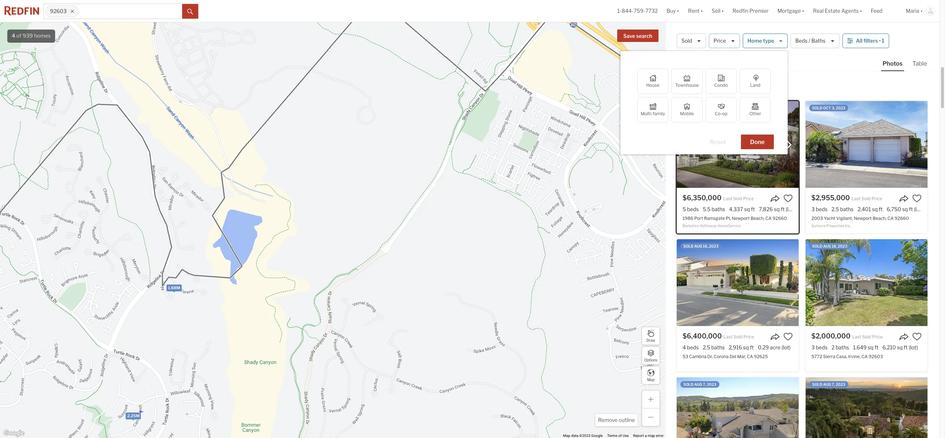 Task type: locate. For each thing, give the bounding box(es) containing it.
price up 6,210
[[873, 335, 884, 340]]

6,750 sq ft (lot)
[[888, 207, 924, 213]]

of left use
[[619, 434, 622, 438]]

Multi-family checkbox
[[638, 97, 669, 123]]

1 horizontal spatial map
[[648, 378, 655, 382]]

sq right 2,401
[[873, 207, 879, 213]]

aug for photo of 12 windflower, irvine, ca 92603
[[695, 383, 703, 387]]

1 horizontal spatial 2.5 baths
[[832, 207, 854, 213]]

last sold price
[[724, 196, 755, 202], [852, 196, 883, 202], [724, 335, 755, 340], [853, 335, 884, 340]]

92603, ca homes for sale
[[677, 30, 779, 39]]

(lot) right 6,750
[[915, 207, 924, 213]]

3 beds up 5772
[[812, 345, 828, 351]]

last for $2,000,000
[[853, 335, 862, 340]]

4 for 4 of 939 homes
[[12, 33, 15, 39]]

ca down 6,750
[[888, 216, 895, 221]]

townhouse
[[676, 83, 699, 88]]

aug for photo of 7 longboat, newport coast, ca 92657
[[824, 383, 832, 387]]

5 ▾ from the left
[[861, 8, 863, 14]]

1 vertical spatial 3
[[812, 345, 815, 351]]

baths up ramsgate
[[712, 207, 726, 213]]

0 horizontal spatial sold aug 7, 2023
[[684, 383, 717, 387]]

4,337
[[730, 207, 744, 213]]

1 horizontal spatial sold aug 7, 2023
[[813, 383, 846, 387]]

sold
[[684, 106, 694, 110], [813, 106, 823, 110], [684, 245, 694, 249], [813, 245, 823, 249], [684, 383, 694, 387], [813, 383, 823, 387]]

sq right 7,826
[[775, 207, 780, 213]]

aug left 16,
[[695, 245, 703, 249]]

mortgage
[[778, 8, 802, 14]]

price up 2,916 sq ft
[[744, 335, 755, 340]]

beds up cambria
[[688, 345, 699, 351]]

2.5 baths up vigilant, at right
[[832, 207, 854, 213]]

1 3 beds from the top
[[812, 207, 828, 213]]

sold for $2,000,000
[[863, 335, 872, 340]]

reset
[[710, 139, 727, 146]]

photo of 7 longboat, newport coast, ca 92657 image
[[806, 378, 928, 439]]

2 92660 from the left
[[895, 216, 910, 221]]

sold down 5772
[[813, 383, 823, 387]]

map region
[[0, 0, 727, 439]]

photo of 5772 sierra casa, irvine, ca 92603 image
[[806, 240, 928, 327]]

beds for $2,955,000
[[817, 207, 828, 213]]

beds up 5772
[[817, 345, 828, 351]]

sold left 18,
[[813, 245, 823, 249]]

ramsgate
[[705, 216, 726, 221]]

4,337 sq ft
[[730, 207, 756, 213]]

0.29 acre (lot)
[[759, 345, 791, 351]]

0 vertical spatial of
[[16, 33, 21, 39]]

port
[[695, 216, 704, 221]]

1 vertical spatial homes
[[704, 62, 730, 71]]

newport
[[732, 216, 750, 221], [855, 216, 873, 221]]

draw
[[647, 339, 656, 343]]

0 horizontal spatial beach,
[[751, 216, 765, 221]]

of
[[16, 33, 21, 39], [619, 434, 622, 438]]

1 horizontal spatial beach,
[[873, 216, 887, 221]]

google image
[[2, 429, 26, 439]]

1 vertical spatial of
[[619, 434, 622, 438]]

filters
[[864, 38, 879, 44]]

2 beach, from the left
[[873, 216, 887, 221]]

yacht
[[825, 216, 836, 221]]

1 vertical spatial 2.5 baths
[[703, 345, 725, 351]]

6 ▾ from the left
[[921, 8, 924, 14]]

price up 2,401 sq ft
[[872, 196, 883, 202]]

beach, down 2,401 sq ft
[[873, 216, 887, 221]]

3 beds up the 2003
[[812, 207, 828, 213]]

92603 down 1,649 sq ft
[[870, 354, 884, 360]]

newport down 4,337 sq ft
[[732, 216, 750, 221]]

last for $6,400,000
[[724, 335, 733, 340]]

favorite button checkbox up the 7,826 sq ft (lot)
[[784, 194, 794, 204]]

7, for photo of 7 longboat, newport coast, ca 92657
[[833, 383, 836, 387]]

939
[[23, 33, 33, 39]]

favorite button image
[[784, 194, 794, 204], [913, 194, 923, 204], [784, 333, 794, 342]]

favorite button checkbox for $6,400,000
[[784, 333, 794, 342]]

last up 4,337
[[724, 196, 733, 202]]

Other checkbox
[[740, 97, 772, 123]]

0 vertical spatial homes
[[34, 33, 51, 39]]

4 ▾ from the left
[[803, 8, 805, 14]]

favorite button checkbox up 6,210 sq ft (lot)
[[913, 333, 923, 342]]

ft right 7,826
[[781, 207, 785, 213]]

0 horizontal spatial 2.5 baths
[[703, 345, 725, 351]]

•
[[880, 38, 882, 44]]

0 vertical spatial 4
[[12, 33, 15, 39]]

2 7, from the left
[[833, 383, 836, 387]]

(lot) down favorite button image
[[910, 345, 919, 351]]

dr,
[[708, 354, 713, 360]]

last up the 1,649
[[853, 335, 862, 340]]

©2023
[[580, 434, 591, 438]]

sq right the 1,649
[[869, 345, 874, 351]]

1 vertical spatial 2.5
[[703, 345, 711, 351]]

4 up 53
[[683, 345, 687, 351]]

▾ right rent
[[701, 8, 704, 14]]

favorite button image up 6,750 sq ft (lot)
[[913, 194, 923, 204]]

beds up the 2003
[[817, 207, 828, 213]]

1-844-759-7732
[[618, 8, 658, 14]]

0 horizontal spatial of
[[16, 33, 21, 39]]

1 horizontal spatial homes
[[704, 62, 730, 71]]

0 vertical spatial 3
[[812, 207, 815, 213]]

sq right 6,750
[[903, 207, 909, 213]]

dialog
[[621, 51, 788, 155]]

last up 2,401
[[852, 196, 861, 202]]

sold oct 3, 2023
[[813, 106, 846, 110]]

ft for 7,826 sq ft (lot)
[[781, 207, 785, 213]]

1 ▾ from the left
[[678, 8, 680, 14]]

sold
[[682, 38, 693, 44], [734, 196, 743, 202], [862, 196, 871, 202], [734, 335, 743, 340], [863, 335, 872, 340]]

2023 down 'casa,'
[[836, 383, 846, 387]]

2023 down dr,
[[708, 383, 717, 387]]

Co-op checkbox
[[706, 97, 737, 123]]

favorite button checkbox up 0.29 acre (lot) at bottom
[[784, 333, 794, 342]]

7732
[[646, 8, 658, 14]]

2.5 up dr,
[[703, 345, 711, 351]]

last sold price up 2,401
[[852, 196, 883, 202]]

▾ right 'maria'
[[921, 8, 924, 14]]

92660 down the 7,826 sq ft (lot)
[[773, 216, 788, 221]]

draw button
[[642, 327, 661, 346]]

mobile
[[681, 111, 695, 117]]

favorite button checkbox for $6,350,000
[[784, 194, 794, 204]]

ft for 6,750 sq ft (lot)
[[910, 207, 914, 213]]

inc.
[[846, 224, 852, 228]]

last up the 2,916
[[724, 335, 733, 340]]

ft for 2,916 sq ft
[[751, 345, 755, 351]]

ft right 6,210
[[905, 345, 909, 351]]

sold left the "oct"
[[813, 106, 823, 110]]

1 sold aug 7, 2023 from the left
[[684, 383, 717, 387]]

aug left 18,
[[824, 245, 832, 249]]

sold aug 7, 2023 for photo of 7 longboat, newport coast, ca 92657
[[813, 383, 846, 387]]

ca left homes
[[708, 30, 719, 39]]

sell
[[712, 8, 721, 14]]

3 up 5772
[[812, 345, 815, 351]]

2 3 from the top
[[812, 345, 815, 351]]

1 92660 from the left
[[773, 216, 788, 221]]

1 vertical spatial 4
[[683, 345, 687, 351]]

1.68m
[[168, 286, 180, 291]]

1 horizontal spatial 2.5
[[832, 207, 840, 213]]

2023 for photo of 2003 yacht vigilant, newport beach, ca 92660 at the top right of page
[[837, 106, 846, 110]]

option group containing house
[[638, 69, 772, 123]]

0 vertical spatial 3 beds
[[812, 207, 828, 213]]

feed button
[[867, 0, 902, 22]]

sold up 2,401
[[862, 196, 871, 202]]

homes
[[34, 33, 51, 39], [704, 62, 730, 71]]

92603 left "remove 92603" image
[[50, 8, 67, 14]]

▾ right buy
[[678, 8, 680, 14]]

1 vertical spatial map
[[564, 434, 571, 438]]

2 ▾ from the left
[[701, 8, 704, 14]]

ad region
[[670, 0, 936, 29]]

sq up mar,
[[744, 345, 750, 351]]

7, down "sierra"
[[833, 383, 836, 387]]

ca down 7,826
[[766, 216, 772, 221]]

map data ©2023 google
[[564, 434, 603, 438]]

buy ▾ button
[[663, 0, 684, 22]]

aug down "sierra"
[[824, 383, 832, 387]]

7,
[[704, 383, 707, 387], [833, 383, 836, 387]]

▾ for mortgage ▾
[[803, 8, 805, 14]]

ca inside 1986 port ramsgate pl, newport beach, ca 92660 berkshire hathaway homeservice
[[766, 216, 772, 221]]

844-
[[622, 8, 634, 14]]

map left the data
[[564, 434, 571, 438]]

cambria
[[690, 354, 707, 360]]

1 horizontal spatial 4
[[683, 345, 687, 351]]

4 left 939
[[12, 33, 15, 39]]

2023 right 18,
[[839, 245, 848, 249]]

casa,
[[837, 354, 848, 360]]

a
[[646, 434, 647, 438]]

price for $2,000,000
[[873, 335, 884, 340]]

data
[[572, 434, 579, 438]]

3 ▾ from the left
[[722, 8, 725, 14]]

0 horizontal spatial homes
[[34, 33, 51, 39]]

baths for $6,400,000
[[712, 345, 725, 351]]

remove
[[599, 418, 618, 424]]

92660 inside 1986 port ramsgate pl, newport beach, ca 92660 berkshire hathaway homeservice
[[773, 216, 788, 221]]

2003
[[812, 216, 824, 221]]

2 sold aug 7, 2023 from the left
[[813, 383, 846, 387]]

3 for $2,000,000
[[812, 345, 815, 351]]

sold aug 7, 2023 for photo of 12 windflower, irvine, ca 92603
[[684, 383, 717, 387]]

0 horizontal spatial map
[[564, 434, 571, 438]]

1 beach, from the left
[[751, 216, 765, 221]]

3
[[812, 207, 815, 213], [812, 345, 815, 351]]

7,826 sq ft (lot)
[[760, 207, 796, 213]]

map for map
[[648, 378, 655, 382]]

redfin
[[733, 8, 749, 14]]

sold up mobile
[[684, 106, 694, 110]]

ft left 6,750
[[880, 207, 884, 213]]

of left 939
[[16, 33, 21, 39]]

6,750
[[888, 207, 902, 213]]

sold for photo of 53 cambria dr, corona del mar, ca 92625
[[684, 245, 694, 249]]

1 newport from the left
[[732, 216, 750, 221]]

sold for $2,955,000
[[862, 196, 871, 202]]

favorite button image up 0.29 acre (lot) at bottom
[[784, 333, 794, 342]]

0 horizontal spatial 2.5
[[703, 345, 711, 351]]

baths up corona
[[712, 345, 725, 351]]

op
[[723, 111, 728, 117]]

1 vertical spatial 3 beds
[[812, 345, 828, 351]]

1 horizontal spatial newport
[[855, 216, 873, 221]]

16,
[[704, 245, 709, 249]]

beach, inside 1986 port ramsgate pl, newport beach, ca 92660 berkshire hathaway homeservice
[[751, 216, 765, 221]]

1-844-759-7732 link
[[618, 8, 658, 14]]

sold down 53
[[684, 383, 694, 387]]

maria ▾
[[907, 8, 924, 14]]

price for $6,350,000
[[744, 196, 755, 202]]

ca down 1,649 sq ft
[[862, 354, 869, 360]]

beach, down 7,826
[[751, 216, 765, 221]]

ft for 1,649 sq ft
[[875, 345, 879, 351]]

sold up 1,649 sq ft
[[863, 335, 872, 340]]

2.5 baths up dr,
[[703, 345, 725, 351]]

price
[[714, 38, 727, 44], [744, 196, 755, 202], [872, 196, 883, 202], [744, 335, 755, 340], [873, 335, 884, 340]]

option group
[[638, 69, 772, 123]]

2023
[[709, 106, 718, 110], [837, 106, 846, 110], [710, 245, 719, 249], [839, 245, 848, 249], [708, 383, 717, 387], [836, 383, 846, 387]]

ft left 0.29
[[751, 345, 755, 351]]

real estate agents ▾ link
[[814, 0, 863, 22]]

that
[[732, 62, 748, 71]]

irvine,
[[849, 354, 861, 360]]

options button
[[642, 347, 661, 365]]

next button image
[[786, 141, 794, 149]]

3 beds for $2,955,000
[[812, 207, 828, 213]]

0 horizontal spatial newport
[[732, 216, 750, 221]]

92660 down 6,750 sq ft (lot)
[[895, 216, 910, 221]]

baths for $6,350,000
[[712, 207, 726, 213]]

last sold price up 2,916 sq ft
[[724, 335, 755, 340]]

▾ right agents
[[861, 8, 863, 14]]

0 vertical spatial 2.5 baths
[[832, 207, 854, 213]]

sale
[[763, 30, 779, 39]]

submit search image
[[187, 9, 193, 15]]

mortgage ▾ button
[[774, 0, 810, 22]]

homes right 939
[[34, 33, 51, 39]]

sold up 4,337
[[734, 196, 743, 202]]

House checkbox
[[638, 69, 669, 94]]

ft for 4,337 sq ft
[[752, 207, 756, 213]]

0 horizontal spatial 7,
[[704, 383, 707, 387]]

baths for $2,955,000
[[841, 207, 854, 213]]

▾ right sell
[[722, 8, 725, 14]]

0 vertical spatial 2.5
[[832, 207, 840, 213]]

2 newport from the left
[[855, 216, 873, 221]]

2023 right 3,
[[837, 106, 846, 110]]

beds / baths
[[796, 38, 826, 44]]

favorite button image up the 7,826 sq ft (lot)
[[784, 194, 794, 204]]

▾ right "mortgage"
[[803, 8, 805, 14]]

ft left 7,826
[[752, 207, 756, 213]]

None search field
[[78, 4, 182, 19]]

favorite button checkbox
[[784, 194, 794, 204], [913, 194, 923, 204], [784, 333, 794, 342], [913, 333, 923, 342]]

2.5 up yacht
[[832, 207, 840, 213]]

beds right 5
[[688, 207, 699, 213]]

mile
[[695, 76, 705, 82]]

sold inside button
[[682, 38, 693, 44]]

1 3 from the top
[[812, 207, 815, 213]]

homes up condo
[[704, 62, 730, 71]]

3 beds for $2,000,000
[[812, 345, 828, 351]]

2023 for photo of 53 cambria dr, corona del mar, ca 92625
[[710, 245, 719, 249]]

sold aug 7, 2023 down cambria
[[684, 383, 717, 387]]

favorite button image for $6,400,000
[[784, 333, 794, 342]]

favorite button checkbox for $2,000,000
[[913, 333, 923, 342]]

multi-family
[[641, 111, 666, 117]]

sold for $6,400,000
[[734, 335, 743, 340]]

5772
[[812, 354, 823, 360]]

reset button
[[701, 135, 736, 149]]

1986 port ramsgate pl, newport beach, ca 92660 berkshire hathaway homeservice
[[683, 216, 788, 228]]

7, down cambria
[[704, 383, 707, 387]]

acre
[[771, 345, 781, 351]]

sold up nearby
[[682, 38, 693, 44]]

2023 for photo of 5772 sierra casa, irvine, ca 92603
[[839, 245, 848, 249]]

2.5 for $2,955,000
[[832, 207, 840, 213]]

13,
[[703, 106, 708, 110]]

map inside button
[[648, 378, 655, 382]]

sold aug 7, 2023 down "sierra"
[[813, 383, 846, 387]]

sold aug 7, 2023
[[684, 383, 717, 387], [813, 383, 846, 387]]

1 horizontal spatial 7,
[[833, 383, 836, 387]]

tour
[[739, 106, 750, 110]]

3 up the 2003
[[812, 207, 815, 213]]

sq right 4,337
[[745, 207, 751, 213]]

newport down 2,401
[[855, 216, 873, 221]]

buy ▾ button
[[667, 0, 680, 22]]

1,649 sq ft
[[854, 345, 879, 351]]

beach,
[[751, 216, 765, 221], [873, 216, 887, 221]]

2 3 beds from the top
[[812, 345, 828, 351]]

all filters • 1 button
[[843, 34, 890, 48]]

0 vertical spatial map
[[648, 378, 655, 382]]

sq for 6,750
[[903, 207, 909, 213]]

ft left 6,210
[[875, 345, 879, 351]]

2023 right 16,
[[710, 245, 719, 249]]

0 horizontal spatial 92603
[[50, 8, 67, 14]]

sold for $6,350,000
[[734, 196, 743, 202]]

1 horizontal spatial of
[[619, 434, 622, 438]]

1 horizontal spatial 92660
[[895, 216, 910, 221]]

0 horizontal spatial 92660
[[773, 216, 788, 221]]

0 horizontal spatial 4
[[12, 33, 15, 39]]

criteria
[[794, 62, 822, 71]]

sold up the 2,916
[[734, 335, 743, 340]]

sold left 16,
[[684, 245, 694, 249]]

1 7, from the left
[[704, 383, 707, 387]]

baths up 'casa,'
[[836, 345, 850, 351]]

last sold price up 1,649 sq ft
[[853, 335, 884, 340]]

aug down cambria
[[695, 383, 703, 387]]

last sold price up 4,337
[[724, 196, 755, 202]]

1 vertical spatial 92603
[[870, 354, 884, 360]]

favorite button checkbox up 6,750 sq ft (lot)
[[913, 194, 923, 204]]

7,826
[[760, 207, 774, 213]]

aug for photo of 53 cambria dr, corona del mar, ca 92625
[[695, 245, 703, 249]]

sq right 6,210
[[898, 345, 904, 351]]

remove 92603 image
[[70, 9, 74, 14]]



Task type: vqa. For each thing, say whether or not it's contained in the screenshot.
after
no



Task type: describe. For each thing, give the bounding box(es) containing it.
Townhouse checkbox
[[672, 69, 703, 94]]

6,210
[[883, 345, 897, 351]]

beds for $6,400,000
[[688, 345, 699, 351]]

2.5 baths for $2,955,000
[[832, 207, 854, 213]]

baths
[[812, 38, 826, 44]]

0.29
[[759, 345, 770, 351]]

2003 yacht vigilant, newport beach, ca 92660 surterre properties inc.
[[812, 216, 910, 228]]

4 beds
[[683, 345, 699, 351]]

ft for 6,210 sq ft (lot)
[[905, 345, 909, 351]]

options
[[645, 358, 658, 363]]

of for terms
[[619, 434, 622, 438]]

ft for 2,401 sq ft
[[880, 207, 884, 213]]

co-
[[715, 111, 723, 117]]

759-
[[634, 8, 646, 14]]

sq for 1,649
[[869, 345, 874, 351]]

last for $6,350,000
[[724, 196, 733, 202]]

for
[[750, 30, 761, 39]]

dialog containing reset
[[621, 51, 788, 155]]

$2,955,000
[[812, 194, 851, 202]]

price for $6,400,000
[[744, 335, 755, 340]]

agents
[[842, 8, 859, 14]]

sq for 4,337
[[745, 207, 751, 213]]

price inside button
[[714, 38, 727, 44]]

insights
[[907, 32, 929, 39]]

last sold price for $6,400,000
[[724, 335, 755, 340]]

save search
[[624, 33, 653, 39]]

price for $2,955,000
[[872, 196, 883, 202]]

beach, inside 2003 yacht vigilant, newport beach, ca 92660 surterre properties inc.
[[873, 216, 887, 221]]

2,916
[[729, 345, 743, 351]]

google
[[592, 434, 603, 438]]

1
[[883, 38, 885, 44]]

video tour
[[727, 106, 750, 110]]

sold for photo of 12 windflower, irvine, ca 92603
[[684, 383, 694, 387]]

vigilant,
[[837, 216, 854, 221]]

(lot) right the acre
[[782, 345, 791, 351]]

of for 4
[[16, 33, 21, 39]]

buy
[[667, 8, 676, 14]]

sq for 2,401
[[873, 207, 879, 213]]

type
[[764, 38, 775, 44]]

nearby
[[674, 62, 702, 71]]

outline
[[619, 418, 635, 424]]

92625
[[755, 354, 769, 360]]

(lot) for $2,000,000
[[910, 345, 919, 351]]

2.5 baths for $6,400,000
[[703, 345, 725, 351]]

report a map error
[[634, 434, 664, 438]]

mortgage ▾
[[778, 8, 805, 14]]

all
[[857, 38, 863, 44]]

mar,
[[738, 354, 747, 360]]

Land checkbox
[[740, 69, 772, 94]]

done
[[751, 139, 765, 146]]

4 for 4 beds
[[683, 345, 687, 351]]

photo of 53 cambria dr, corona del mar, ca 92625 image
[[677, 240, 799, 327]]

$6,350,000
[[683, 194, 722, 202]]

price button
[[709, 34, 741, 48]]

feed
[[872, 8, 883, 14]]

save
[[624, 33, 636, 39]]

53
[[683, 354, 689, 360]]

hathaway
[[700, 224, 718, 228]]

2023 up co- at top
[[709, 106, 718, 110]]

favorite button checkbox for $2,955,000
[[913, 194, 923, 204]]

7, for photo of 12 windflower, irvine, ca 92603
[[704, 383, 707, 387]]

option group inside dialog
[[638, 69, 772, 123]]

3 for $2,955,000
[[812, 207, 815, 213]]

within mile
[[674, 76, 705, 82]]

sep
[[695, 106, 702, 110]]

2.5 for $6,400,000
[[703, 345, 711, 351]]

remove outline button
[[596, 415, 638, 427]]

last sold price for $2,955,000
[[852, 196, 883, 202]]

homeservice
[[718, 224, 741, 228]]

maria
[[907, 8, 920, 14]]

last for $2,955,000
[[852, 196, 861, 202]]

(lot) for $2,955,000
[[915, 207, 924, 213]]

rent ▾ button
[[684, 0, 708, 22]]

home
[[748, 38, 763, 44]]

ca inside 2003 yacht vigilant, newport beach, ca 92660 surterre properties inc.
[[888, 216, 895, 221]]

92660 inside 2003 yacht vigilant, newport beach, ca 92660 surterre properties inc.
[[895, 216, 910, 221]]

sell ▾ button
[[708, 0, 729, 22]]

0 vertical spatial 92603
[[50, 8, 67, 14]]

5.5
[[703, 207, 711, 213]]

1-
[[618, 8, 622, 14]]

house
[[647, 83, 660, 88]]

map
[[648, 434, 656, 438]]

last sold price for $2,000,000
[[853, 335, 884, 340]]

beds for $2,000,000
[[817, 345, 828, 351]]

use
[[623, 434, 629, 438]]

oct
[[824, 106, 832, 110]]

sell ▾
[[712, 8, 725, 14]]

other
[[750, 111, 762, 117]]

newport inside 1986 port ramsgate pl, newport beach, ca 92660 berkshire hathaway homeservice
[[732, 216, 750, 221]]

sq for 2,916
[[744, 345, 750, 351]]

baths for $2,000,000
[[836, 345, 850, 351]]

sold sep 13, 2023
[[684, 106, 718, 110]]

2,916 sq ft
[[729, 345, 755, 351]]

▾ for sell ▾
[[722, 8, 725, 14]]

home type button
[[743, 34, 788, 48]]

2023 for photo of 7 longboat, newport coast, ca 92657
[[836, 383, 846, 387]]

remove outline
[[599, 418, 635, 424]]

3,
[[833, 106, 836, 110]]

pl,
[[727, 216, 732, 221]]

premier
[[750, 8, 769, 14]]

ca right mar,
[[748, 354, 754, 360]]

(lot) for $6,350,000
[[787, 207, 796, 213]]

beds for $6,350,000
[[688, 207, 699, 213]]

▾ for maria ▾
[[921, 8, 924, 14]]

beds
[[796, 38, 808, 44]]

table button
[[912, 60, 929, 71]]

sq for 7,826
[[775, 207, 780, 213]]

sold for photo of 2003 yacht vigilant, newport beach, ca 92660 at the top right of page
[[813, 106, 823, 110]]

map for map data ©2023 google
[[564, 434, 571, 438]]

last sold price for $6,350,000
[[724, 196, 755, 202]]

$6,400,000
[[683, 333, 723, 341]]

photo of 12 windflower, irvine, ca 92603 image
[[677, 378, 799, 439]]

video
[[727, 106, 739, 110]]

▾ for rent ▾
[[701, 8, 704, 14]]

sold for photo of 5772 sierra casa, irvine, ca 92603
[[813, 245, 823, 249]]

match
[[749, 62, 773, 71]]

favorite button image for $2,955,000
[[913, 194, 923, 204]]

favorite button image
[[913, 333, 923, 342]]

sold for photo of 7 longboat, newport coast, ca 92657
[[813, 383, 823, 387]]

2,401
[[858, 207, 872, 213]]

save search button
[[618, 30, 659, 42]]

sierra
[[824, 354, 836, 360]]

redfin premier
[[733, 8, 769, 14]]

family
[[653, 111, 666, 117]]

53 cambria dr, corona del mar, ca 92625
[[683, 354, 769, 360]]

5.5 baths
[[703, 207, 726, 213]]

report a map error link
[[634, 434, 664, 438]]

sold button
[[677, 34, 707, 48]]

aug for photo of 5772 sierra casa, irvine, ca 92603
[[824, 245, 832, 249]]

market insights
[[886, 32, 929, 39]]

1 horizontal spatial 92603
[[870, 354, 884, 360]]

2023 for photo of 12 windflower, irvine, ca 92603
[[708, 383, 717, 387]]

berkshire
[[683, 224, 700, 228]]

real
[[814, 8, 824, 14]]

sq for 6,210
[[898, 345, 904, 351]]

photo of 1986 port ramsgate pl, newport beach, ca 92660 image
[[677, 101, 799, 188]]

Condo checkbox
[[706, 69, 737, 94]]

multi-
[[641, 111, 653, 117]]

favorite button image for $6,350,000
[[784, 194, 794, 204]]

Mobile checkbox
[[672, 97, 703, 123]]

▾ for buy ▾
[[678, 8, 680, 14]]

newport inside 2003 yacht vigilant, newport beach, ca 92660 surterre properties inc.
[[855, 216, 873, 221]]

photo of 2003 yacht vigilant, newport beach, ca 92660 image
[[806, 101, 928, 188]]



